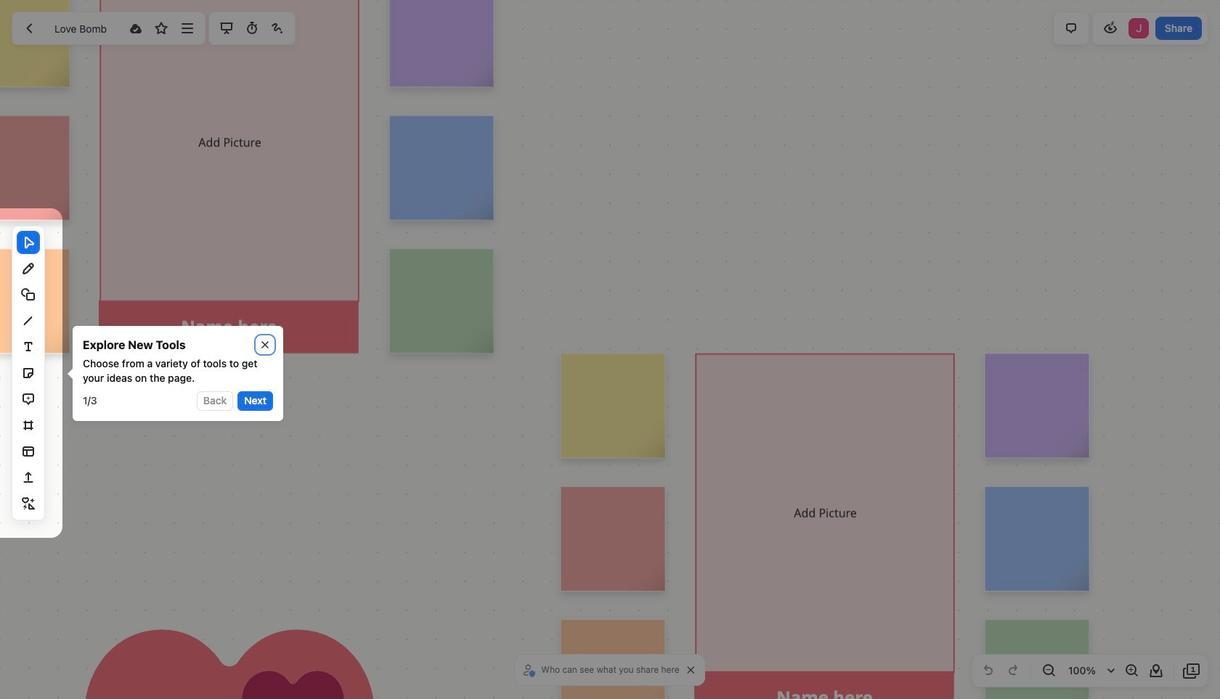 Task type: locate. For each thing, give the bounding box(es) containing it.
dashboard image
[[21, 20, 39, 37]]

choose from a variety of tools to get your ideas on the page. element
[[83, 357, 273, 386]]

more options image
[[178, 20, 196, 37]]

0 vertical spatial close image
[[262, 341, 269, 349]]

close image
[[262, 341, 269, 349], [688, 667, 695, 674]]

timer image
[[243, 20, 261, 37]]

1 vertical spatial close image
[[688, 667, 695, 674]]

comment panel image
[[1063, 20, 1080, 37]]

pages image
[[1183, 663, 1201, 680]]

list
[[1128, 17, 1151, 40]]

1 horizontal spatial close image
[[688, 667, 695, 674]]

0 horizontal spatial close image
[[262, 341, 269, 349]]

list item
[[1128, 17, 1151, 40]]

tooltip
[[62, 326, 283, 421]]

explore new tools element
[[83, 336, 186, 354]]



Task type: vqa. For each thing, say whether or not it's contained in the screenshot.
Zoom Out image
yes



Task type: describe. For each thing, give the bounding box(es) containing it.
star this whiteboard image
[[153, 20, 170, 37]]

zoom in image
[[1123, 663, 1141, 680]]

laser image
[[269, 20, 286, 37]]

presentation image
[[218, 20, 235, 37]]

Document name text field
[[44, 17, 122, 40]]

zoom out image
[[1040, 663, 1058, 680]]



